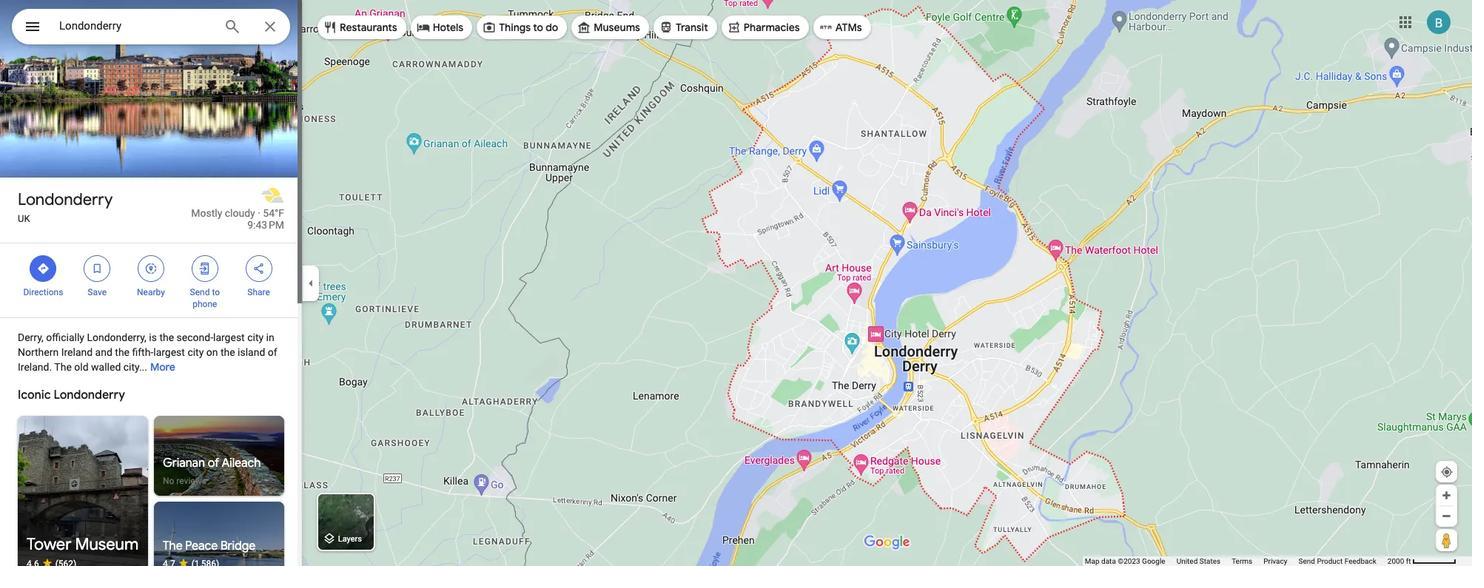 Task type: vqa. For each thing, say whether or not it's contained in the screenshot.
Actions for Tank Hill region
no



Task type: locate. For each thing, give the bounding box(es) containing it.
to left do
[[533, 21, 543, 34]]

to
[[533, 21, 543, 34], [212, 287, 220, 298]]

of inside grianan of aileach no reviews
[[208, 456, 219, 471]]

do
[[546, 21, 558, 34]]

 button
[[12, 9, 53, 47]]

the right is
[[159, 332, 174, 343]]

0 horizontal spatial of
[[208, 456, 219, 471]]

mostly cloudy · 54°f 9:43 pm
[[191, 207, 284, 231]]

1 horizontal spatial largest
[[213, 332, 245, 343]]

1 vertical spatial largest
[[153, 346, 185, 358]]

1 vertical spatial of
[[208, 456, 219, 471]]

nearby
[[137, 287, 165, 298]]

derry, officially londonderry, is the second-largest city in northern ireland and the fifth-largest city on the island of ireland. the old walled city...
[[18, 332, 277, 373]]

main content
[[0, 0, 302, 566]]

things
[[499, 21, 531, 34]]

1 horizontal spatial send
[[1299, 557, 1315, 566]]

send left 'product'
[[1299, 557, 1315, 566]]

peace
[[185, 539, 218, 554]]

send up phone
[[190, 287, 210, 298]]

0 horizontal spatial the
[[54, 361, 72, 373]]

show street view coverage image
[[1436, 529, 1458, 551]]

to up phone
[[212, 287, 220, 298]]

londonderry up the uk on the top of the page
[[18, 190, 113, 210]]

restaurants
[[340, 21, 397, 34]]

send inside button
[[1299, 557, 1315, 566]]

google account: brad klo  
(klobrad84@gmail.com) image
[[1427, 10, 1451, 34]]

iconic londonderry
[[18, 388, 125, 403]]

largest up more
[[153, 346, 185, 358]]

map
[[1085, 557, 1100, 566]]

0 vertical spatial to
[[533, 21, 543, 34]]

the peace bridge
[[163, 539, 255, 554]]

is
[[149, 332, 157, 343]]

1 vertical spatial londonderry
[[54, 388, 125, 403]]

share
[[247, 287, 270, 298]]

4.7 stars 1,586 reviews image
[[163, 558, 275, 566]]

on
[[206, 346, 218, 358]]

0 vertical spatial send
[[190, 287, 210, 298]]

the
[[159, 332, 174, 343], [115, 346, 130, 358], [221, 346, 235, 358]]


[[252, 261, 265, 277]]

·
[[258, 207, 260, 219]]

1 vertical spatial to
[[212, 287, 220, 298]]

footer containing map data ©2023 google
[[1085, 557, 1388, 566]]

transit
[[676, 21, 708, 34]]

None field
[[59, 17, 212, 35]]

to inside send to phone
[[212, 287, 220, 298]]

send inside send to phone
[[190, 287, 210, 298]]

city
[[247, 332, 264, 343], [188, 346, 204, 358]]


[[37, 261, 50, 277]]

0 vertical spatial of
[[268, 346, 277, 358]]

the
[[54, 361, 72, 373], [163, 539, 183, 554]]

tower museum button
[[18, 416, 148, 566]]

in
[[266, 332, 274, 343]]

send
[[190, 287, 210, 298], [1299, 557, 1315, 566]]


[[144, 261, 158, 277]]

1 horizontal spatial city
[[247, 332, 264, 343]]

google maps element
[[0, 0, 1472, 566]]

states
[[1200, 557, 1221, 566]]

second-
[[177, 332, 213, 343]]

things to do
[[499, 21, 558, 34]]

 search field
[[12, 9, 302, 47]]

1 horizontal spatial to
[[533, 21, 543, 34]]

united states button
[[1177, 557, 1221, 566]]

of left aileach
[[208, 456, 219, 471]]

united
[[1177, 557, 1198, 566]]

0 horizontal spatial send
[[190, 287, 210, 298]]

largest
[[213, 332, 245, 343], [153, 346, 185, 358]]

the left peace
[[163, 539, 183, 554]]

fifth-
[[132, 346, 153, 358]]

product
[[1317, 557, 1343, 566]]

iconic
[[18, 388, 51, 403]]

hotels
[[433, 21, 463, 34]]

layers
[[338, 535, 362, 544]]

united states
[[1177, 557, 1221, 566]]

island
[[238, 346, 265, 358]]

of down in on the bottom
[[268, 346, 277, 358]]

footer
[[1085, 557, 1388, 566]]

officially
[[46, 332, 84, 343]]

0 vertical spatial the
[[54, 361, 72, 373]]

zoom in image
[[1441, 490, 1452, 501]]

terms
[[1232, 557, 1253, 566]]

the left old
[[54, 361, 72, 373]]

the down londonderry,
[[115, 346, 130, 358]]

largest up on
[[213, 332, 245, 343]]

derry,
[[18, 332, 44, 343]]

0 horizontal spatial to
[[212, 287, 220, 298]]

1 vertical spatial the
[[163, 539, 183, 554]]

londonderry weather image
[[261, 184, 284, 207]]

send for send product feedback
[[1299, 557, 1315, 566]]

send product feedback
[[1299, 557, 1377, 566]]

1 vertical spatial city
[[188, 346, 204, 358]]

0 vertical spatial city
[[247, 332, 264, 343]]

reviews
[[176, 476, 206, 486]]

privacy button
[[1264, 557, 1288, 566]]

city left in on the bottom
[[247, 332, 264, 343]]

google
[[1142, 557, 1166, 566]]

0 horizontal spatial city
[[188, 346, 204, 358]]

of
[[268, 346, 277, 358], [208, 456, 219, 471]]

footer inside the "google maps" element
[[1085, 557, 1388, 566]]

0 vertical spatial londonderry
[[18, 190, 113, 210]]


[[90, 261, 104, 277]]

show your location image
[[1441, 466, 1454, 479]]

ireland.
[[18, 361, 52, 373]]

the right on
[[221, 346, 235, 358]]

terms button
[[1232, 557, 1253, 566]]

old
[[74, 361, 89, 373]]

londonderry down old
[[54, 388, 125, 403]]

mostly
[[191, 207, 222, 219]]

londonderry
[[18, 190, 113, 210], [54, 388, 125, 403]]

ireland
[[61, 346, 93, 358]]

the peace bridge button
[[154, 502, 284, 566]]

to inside button
[[533, 21, 543, 34]]

1 horizontal spatial of
[[268, 346, 277, 358]]

2 horizontal spatial the
[[221, 346, 235, 358]]

1 vertical spatial send
[[1299, 557, 1315, 566]]

main content containing londonderry
[[0, 0, 302, 566]]

1 horizontal spatial the
[[163, 539, 183, 554]]

city down second-
[[188, 346, 204, 358]]



Task type: describe. For each thing, give the bounding box(es) containing it.
data
[[1101, 557, 1116, 566]]

2000 ft button
[[1388, 557, 1457, 566]]

none field inside the londonderry field
[[59, 17, 212, 35]]

directions
[[23, 287, 63, 298]]

2000 ft
[[1388, 557, 1411, 566]]

tower museum
[[27, 534, 139, 555]]

send product feedback button
[[1299, 557, 1377, 566]]

ft
[[1406, 557, 1411, 566]]

bridge
[[220, 539, 255, 554]]

Londonderry field
[[12, 9, 290, 44]]

phone
[[193, 299, 217, 309]]

save
[[88, 287, 107, 298]]

2000
[[1388, 557, 1404, 566]]

museums
[[594, 21, 640, 34]]

feedback
[[1345, 557, 1377, 566]]

54°f
[[263, 207, 284, 219]]

map data ©2023 google
[[1085, 557, 1166, 566]]

northern
[[18, 346, 59, 358]]

9:43 pm
[[247, 219, 284, 231]]

more
[[150, 360, 175, 374]]

pharmacies button
[[722, 10, 809, 45]]

privacy
[[1264, 557, 1288, 566]]

0 horizontal spatial the
[[115, 346, 130, 358]]

hotels button
[[411, 10, 472, 45]]

the inside derry, officially londonderry, is the second-largest city in northern ireland and the fifth-largest city on the island of ireland. the old walled city...
[[54, 361, 72, 373]]

and
[[95, 346, 112, 358]]

grianan
[[163, 456, 205, 471]]

actions for londonderry region
[[0, 244, 302, 318]]

zoom out image
[[1441, 511, 1452, 522]]

walled
[[91, 361, 121, 373]]

atms button
[[813, 10, 871, 45]]

city...
[[123, 361, 147, 373]]

museum
[[75, 534, 139, 555]]

collapse side panel image
[[303, 275, 319, 291]]

museums button
[[572, 10, 649, 45]]

cloudy
[[225, 207, 255, 219]]

send for send to phone
[[190, 287, 210, 298]]


[[198, 261, 212, 277]]

4.6 stars 562 reviews image
[[27, 558, 139, 566]]

1 horizontal spatial the
[[159, 332, 174, 343]]

londonderry,
[[87, 332, 146, 343]]

©2023
[[1118, 557, 1140, 566]]


[[24, 16, 41, 37]]

to for phone
[[212, 287, 220, 298]]

0 vertical spatial largest
[[213, 332, 245, 343]]

things to do button
[[477, 10, 567, 45]]

restaurants button
[[318, 10, 406, 45]]

atms
[[835, 21, 862, 34]]

more button
[[150, 349, 175, 386]]

pharmacies
[[744, 21, 800, 34]]

grianan of aileach no reviews
[[163, 456, 261, 486]]

uk
[[18, 213, 30, 224]]

of inside derry, officially londonderry, is the second-largest city in northern ireland and the fifth-largest city on the island of ireland. the old walled city...
[[268, 346, 277, 358]]

transit button
[[654, 10, 717, 45]]

send to phone
[[190, 287, 220, 309]]

aileach
[[222, 456, 261, 471]]

tower
[[27, 534, 71, 555]]

the inside button
[[163, 539, 183, 554]]

to for do
[[533, 21, 543, 34]]

no
[[163, 476, 174, 486]]

0 horizontal spatial largest
[[153, 346, 185, 358]]

londonderry uk
[[18, 190, 113, 224]]



